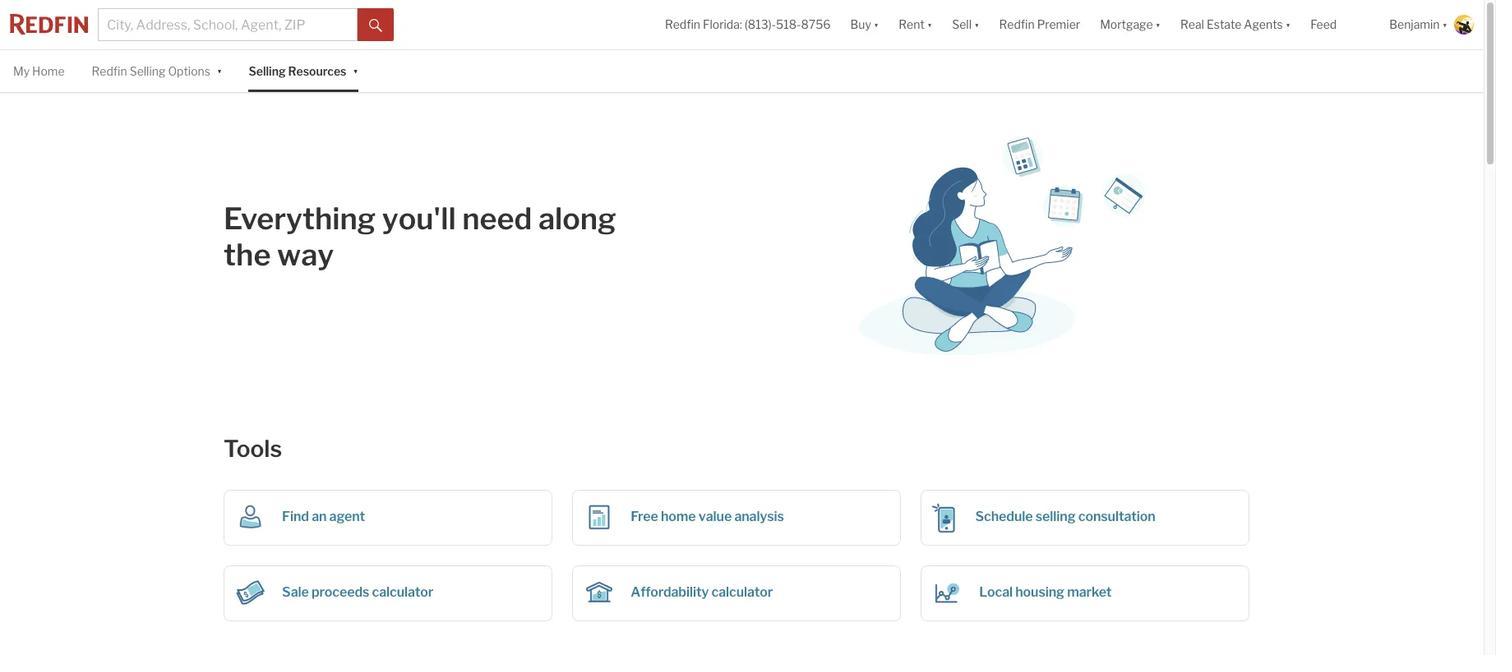 Task type: locate. For each thing, give the bounding box(es) containing it.
1 horizontal spatial selling
[[249, 64, 286, 78]]

▾
[[874, 18, 879, 32], [927, 18, 933, 32], [974, 18, 980, 32], [1156, 18, 1161, 32], [1286, 18, 1291, 32], [1443, 18, 1448, 32], [217, 63, 222, 77], [353, 63, 358, 77]]

redfin for redfin florida: (813)-518-8756
[[665, 18, 701, 32]]

schedule selling consultation
[[976, 509, 1156, 525]]

mortgage ▾
[[1100, 18, 1161, 32]]

value
[[699, 509, 732, 525]]

sale proceeds calculator button
[[224, 566, 553, 622]]

feed button
[[1301, 0, 1380, 49]]

find
[[282, 509, 309, 525]]

▾ right sell
[[974, 18, 980, 32]]

518-
[[776, 18, 801, 32]]

0 horizontal spatial redfin
[[92, 64, 127, 78]]

selling inside the selling resources ▾
[[249, 64, 286, 78]]

selling left options
[[130, 64, 166, 78]]

agent
[[329, 509, 365, 525]]

(813)-
[[745, 18, 776, 32]]

rent ▾ button
[[889, 0, 943, 49]]

0 horizontal spatial selling
[[130, 64, 166, 78]]

redfin right home
[[92, 64, 127, 78]]

submit search image
[[369, 19, 382, 32]]

sell
[[952, 18, 972, 32]]

home with dollar sign image
[[580, 573, 619, 613]]

2 selling from the left
[[249, 64, 286, 78]]

real estate agents ▾ link
[[1181, 0, 1291, 49]]

home
[[661, 509, 696, 525]]

my home
[[13, 64, 65, 78]]

agent image
[[231, 498, 271, 537]]

1 selling from the left
[[130, 64, 166, 78]]

8756
[[801, 18, 831, 32]]

selling resources link
[[249, 50, 347, 92]]

dollars image
[[231, 573, 271, 613]]

options
[[168, 64, 210, 78]]

schedule selling consultation button
[[921, 490, 1250, 546]]

selling resources image
[[859, 132, 1154, 355]]

sell ▾ button
[[943, 0, 990, 49]]

redfin florida: (813)-518-8756
[[665, 18, 831, 32]]

everything
[[224, 201, 376, 237]]

0 horizontal spatial calculator
[[372, 585, 433, 600]]

redfin inside button
[[999, 18, 1035, 32]]

florida:
[[703, 18, 742, 32]]

redfin selling options link
[[92, 50, 210, 92]]

the
[[224, 237, 271, 273]]

▾ right rent
[[927, 18, 933, 32]]

redfin
[[665, 18, 701, 32], [999, 18, 1035, 32], [92, 64, 127, 78]]

calculator right affordability in the left bottom of the page
[[712, 585, 773, 600]]

find an agent
[[282, 509, 365, 525]]

selling left resources at the left of the page
[[249, 64, 286, 78]]

home
[[32, 64, 65, 78]]

way
[[277, 237, 334, 273]]

selling
[[1036, 509, 1076, 525]]

schedule
[[976, 509, 1033, 525]]

1 horizontal spatial calculator
[[712, 585, 773, 600]]

redfin left premier
[[999, 18, 1035, 32]]

free home value analysis button
[[572, 490, 901, 546]]

selling inside redfin selling options ▾
[[130, 64, 166, 78]]

2 horizontal spatial redfin
[[999, 18, 1035, 32]]

affordability
[[631, 585, 709, 600]]

▾ inside the selling resources ▾
[[353, 63, 358, 77]]

▾ right mortgage
[[1156, 18, 1161, 32]]

redfin left the florida:
[[665, 18, 701, 32]]

selling
[[130, 64, 166, 78], [249, 64, 286, 78]]

sale
[[282, 585, 309, 600]]

rent ▾ button
[[899, 0, 933, 49]]

real estate agents ▾
[[1181, 18, 1291, 32]]

chart image
[[580, 498, 619, 537]]

redfin premier button
[[990, 0, 1090, 49]]

▾ right options
[[217, 63, 222, 77]]

buy
[[851, 18, 871, 32]]

selling resources ▾
[[249, 63, 358, 78]]

redfin inside redfin selling options ▾
[[92, 64, 127, 78]]

calculator
[[372, 585, 433, 600], [712, 585, 773, 600]]

mortgage
[[1100, 18, 1153, 32]]

local housing market
[[979, 585, 1112, 600]]

1 horizontal spatial redfin
[[665, 18, 701, 32]]

▾ right resources at the left of the page
[[353, 63, 358, 77]]

calculator right proceeds
[[372, 585, 433, 600]]

mortgage ▾ button
[[1090, 0, 1171, 49]]



Task type: describe. For each thing, give the bounding box(es) containing it.
consultation
[[1079, 509, 1156, 525]]

feed
[[1311, 18, 1337, 32]]

local housing market button
[[921, 566, 1250, 622]]

everything you'll need along the way
[[224, 201, 616, 273]]

resources
[[288, 64, 347, 78]]

benjamin ▾
[[1390, 18, 1448, 32]]

▾ right agents
[[1286, 18, 1291, 32]]

estate
[[1207, 18, 1242, 32]]

analysis
[[735, 509, 784, 525]]

my
[[13, 64, 30, 78]]

agents
[[1244, 18, 1283, 32]]

real estate agents ▾ button
[[1171, 0, 1301, 49]]

real
[[1181, 18, 1205, 32]]

along
[[539, 201, 616, 237]]

affordability calculator
[[631, 585, 773, 600]]

an
[[312, 509, 327, 525]]

▾ right buy
[[874, 18, 879, 32]]

sale proceeds calculator
[[282, 585, 433, 600]]

redfin selling options ▾
[[92, 63, 222, 78]]

affordability calculator button
[[572, 566, 901, 622]]

redfin premier
[[999, 18, 1081, 32]]

user photo image
[[1455, 15, 1474, 35]]

proceeds
[[312, 585, 369, 600]]

phone image
[[928, 498, 964, 537]]

redfin for redfin premier
[[999, 18, 1035, 32]]

buy ▾
[[851, 18, 879, 32]]

sell ▾
[[952, 18, 980, 32]]

free
[[631, 509, 658, 525]]

need
[[462, 201, 532, 237]]

sell ▾ button
[[952, 0, 980, 49]]

my home link
[[13, 50, 65, 92]]

find an agent button
[[224, 490, 553, 546]]

▾ left user photo
[[1443, 18, 1448, 32]]

housing
[[1016, 585, 1065, 600]]

local
[[979, 585, 1013, 600]]

buy ▾ button
[[841, 0, 889, 49]]

you'll
[[382, 201, 456, 237]]

2 calculator from the left
[[712, 585, 773, 600]]

market
[[1067, 585, 1112, 600]]

City, Address, School, Agent, ZIP search field
[[98, 8, 358, 41]]

chart image
[[928, 573, 968, 613]]

rent ▾
[[899, 18, 933, 32]]

mortgage ▾ button
[[1100, 0, 1161, 49]]

redfin for redfin selling options ▾
[[92, 64, 127, 78]]

free home value analysis
[[631, 509, 784, 525]]

1 calculator from the left
[[372, 585, 433, 600]]

buy ▾ button
[[851, 0, 879, 49]]

rent
[[899, 18, 925, 32]]

benjamin
[[1390, 18, 1440, 32]]

▾ inside redfin selling options ▾
[[217, 63, 222, 77]]

premier
[[1037, 18, 1081, 32]]

tools
[[224, 435, 282, 463]]



Task type: vqa. For each thing, say whether or not it's contained in the screenshot.
me
no



